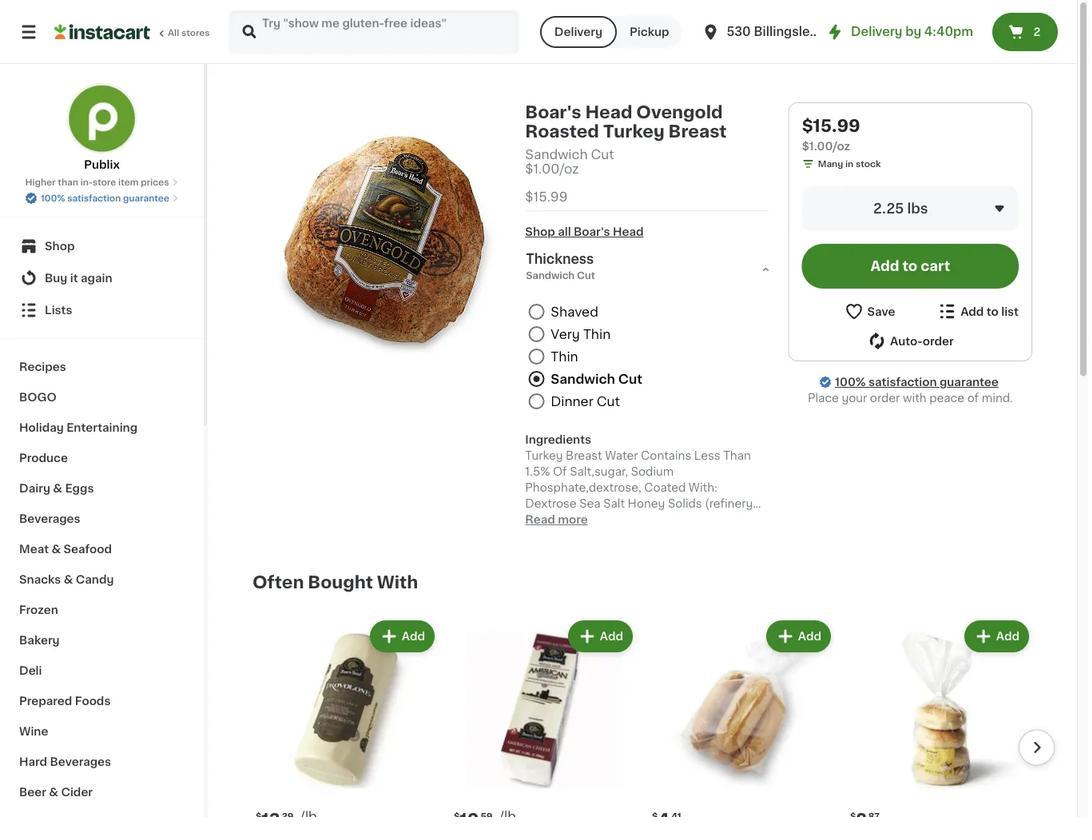 Task type: vqa. For each thing, say whether or not it's contained in the screenshot.
the rightmost 70820
no



Task type: locate. For each thing, give the bounding box(es) containing it.
0 horizontal spatial turkey
[[525, 450, 563, 461]]

and
[[570, 546, 592, 557]]

0 vertical spatial shop
[[525, 226, 555, 238]]

delivery
[[851, 26, 903, 38], [555, 26, 603, 38]]

sodium
[[631, 466, 674, 477]]

0 horizontal spatial $1.00/oz
[[525, 163, 579, 175]]

0 vertical spatial $15.99
[[802, 117, 861, 134]]

paprika,spices
[[606, 514, 687, 525]]

0 horizontal spatial guarantee
[[123, 194, 169, 203]]

1 horizontal spatial shop
[[525, 226, 555, 238]]

0 vertical spatial beverages
[[19, 513, 80, 524]]

beverages down dairy & eggs
[[19, 513, 80, 524]]

cut
[[591, 148, 615, 161], [619, 373, 643, 385], [597, 395, 620, 408]]

less down "read"
[[525, 530, 552, 541]]

0 vertical spatial satisfaction
[[67, 194, 121, 203]]

2 vertical spatial cut
[[597, 395, 620, 408]]

bogo
[[19, 392, 57, 403]]

guarantee up of
[[940, 377, 999, 388]]

100% satisfaction guarantee
[[41, 194, 169, 203], [835, 377, 999, 388]]

bakery link
[[10, 625, 194, 656]]

1 horizontal spatial guarantee
[[940, 377, 999, 388]]

beverages up cider
[[50, 756, 111, 767]]

of right 1.5%
[[553, 466, 567, 477]]

0 horizontal spatial thin
[[551, 350, 578, 363]]

delivery left pickup
[[555, 26, 603, 38]]

1 vertical spatial breast
[[566, 450, 603, 461]]

billingsley
[[754, 26, 818, 38]]

bakery
[[19, 635, 60, 646]]

frozen link
[[10, 595, 194, 625]]

frozen
[[19, 604, 58, 616]]

buy
[[45, 273, 67, 284]]

satisfaction
[[67, 194, 121, 203], [869, 377, 937, 388]]

extractives
[[661, 530, 723, 541]]

less left than
[[695, 450, 721, 461]]

& left candy
[[64, 574, 73, 585]]

Search field
[[230, 11, 518, 53]]

cut down boar's head ovengold roasted turkey breast
[[591, 148, 615, 161]]

to left cart
[[903, 259, 918, 273]]

$1.00/oz down roasted
[[525, 163, 579, 175]]

1 horizontal spatial satisfaction
[[869, 377, 937, 388]]

sandwich inside sandwich cut $1.00/oz
[[525, 148, 588, 161]]

1 horizontal spatial 100% satisfaction guarantee
[[835, 377, 999, 388]]

1 horizontal spatial $15.99
[[802, 117, 861, 134]]

breast up salt,sugar,
[[566, 450, 603, 461]]

None search field
[[229, 10, 519, 54]]

1 vertical spatial sandwich
[[551, 373, 616, 385]]

0 vertical spatial to
[[903, 259, 918, 273]]

ingredients button
[[525, 432, 770, 448]]

to left "list"
[[987, 306, 999, 317]]

add
[[871, 259, 900, 273], [961, 306, 984, 317], [402, 631, 425, 642], [600, 631, 624, 642], [798, 631, 822, 642], [997, 631, 1020, 642]]

0 horizontal spatial satisfaction
[[67, 194, 121, 203]]

place
[[808, 393, 839, 404]]

0 horizontal spatial shop
[[45, 241, 75, 252]]

delivery left by
[[851, 26, 903, 38]]

dinner
[[551, 395, 594, 408]]

to inside "button"
[[903, 259, 918, 273]]

sandwich up dinner cut on the top right of page
[[551, 373, 616, 385]]

& for snacks
[[64, 574, 73, 585]]

dextrose
[[525, 498, 577, 509]]

& right meat
[[52, 544, 61, 555]]

cut down sandwich cut on the top right of page
[[597, 395, 620, 408]]

add to list
[[961, 306, 1019, 317]]

0 horizontal spatial $15.99
[[525, 190, 568, 203]]

by
[[906, 26, 922, 38]]

to
[[903, 259, 918, 273], [987, 306, 999, 317]]

$15.99 up the all
[[525, 190, 568, 203]]

dairy
[[19, 483, 50, 494]]

meat & seafood link
[[10, 534, 194, 564]]

shop left the all
[[525, 226, 555, 238]]

1 vertical spatial $15.99
[[525, 190, 568, 203]]

to for list
[[987, 306, 999, 317]]

0 horizontal spatial 100% satisfaction guarantee
[[41, 194, 169, 203]]

turkey up 1.5%
[[525, 450, 563, 461]]

cut for dinner cut
[[597, 395, 620, 408]]

guarantee down prices
[[123, 194, 169, 203]]

contains
[[641, 450, 692, 461]]

deli link
[[10, 656, 194, 686]]

read more
[[525, 514, 588, 525]]

of down read more
[[555, 530, 569, 541]]

holiday entertaining link
[[10, 413, 194, 443]]

0 vertical spatial cut
[[591, 148, 615, 161]]

phosphate,dextrose,
[[525, 482, 642, 493]]

thin down very
[[551, 350, 578, 363]]

holiday entertaining
[[19, 422, 138, 433]]

cart
[[921, 259, 951, 273]]

beverages
[[19, 513, 80, 524], [50, 756, 111, 767]]

0 vertical spatial 100%
[[41, 194, 65, 203]]

0 vertical spatial less
[[695, 450, 721, 461]]

0 horizontal spatial breast
[[566, 450, 603, 461]]

1 vertical spatial less
[[525, 530, 552, 541]]

1 vertical spatial 100%
[[835, 377, 866, 388]]

&
[[53, 483, 62, 494], [52, 544, 61, 555], [64, 574, 73, 585], [49, 787, 58, 798]]

dairy & eggs
[[19, 483, 94, 494]]

1 vertical spatial shop
[[45, 241, 75, 252]]

breast inside boar's head ovengold roasted turkey breast
[[669, 123, 727, 139]]

than
[[58, 178, 78, 187]]

auto-order
[[891, 335, 954, 347]]

0 horizontal spatial to
[[903, 259, 918, 273]]

syrup
[[525, 514, 559, 525]]

1 horizontal spatial breast
[[669, 123, 727, 139]]

3 product group from the left
[[649, 617, 835, 817]]

read
[[525, 514, 555, 525]]

cut inside sandwich cut $1.00/oz
[[591, 148, 615, 161]]

$1.00/oz up many
[[802, 141, 851, 152]]

1 horizontal spatial delivery
[[851, 26, 903, 38]]

mind.
[[982, 393, 1013, 404]]

publix link
[[67, 83, 137, 173]]

satisfaction down higher than in-store item prices at the left top of the page
[[67, 194, 121, 203]]

to inside button
[[987, 306, 999, 317]]

turmeric.
[[595, 546, 647, 557]]

shop all boar's head
[[525, 226, 644, 238]]

road
[[821, 26, 853, 38]]

order left with
[[870, 393, 900, 404]]

$15.99 up many
[[802, 117, 861, 134]]

bogo link
[[10, 382, 194, 413]]

less
[[695, 450, 721, 461], [525, 530, 552, 541]]

thin right very
[[584, 328, 611, 341]]

all stores
[[168, 28, 210, 37]]

1 horizontal spatial $1.00/oz
[[802, 141, 851, 152]]

& right beer
[[49, 787, 58, 798]]

1 vertical spatial satisfaction
[[869, 377, 937, 388]]

1 horizontal spatial to
[[987, 306, 999, 317]]

delivery inside 'delivery by 4:40pm' link
[[851, 26, 903, 38]]

in
[[846, 159, 854, 168]]

sandwich down roasted
[[525, 148, 588, 161]]

$15.99 for $15.99
[[525, 190, 568, 203]]

delivery button
[[540, 16, 617, 48]]

100% satisfaction guarantee inside button
[[41, 194, 169, 203]]

1 vertical spatial to
[[987, 306, 999, 317]]

0 vertical spatial guarantee
[[123, 194, 169, 203]]

100% up your at the top
[[835, 377, 866, 388]]

entertaining
[[66, 422, 138, 433]]

product group
[[253, 617, 438, 817], [451, 617, 636, 817], [649, 617, 835, 817], [847, 617, 1033, 817]]

breast down ovengold at the right top of page
[[669, 123, 727, 139]]

1 horizontal spatial turkey
[[603, 123, 665, 139]]

sandwich
[[525, 148, 588, 161], [551, 373, 616, 385]]

100% satisfaction guarantee down store
[[41, 194, 169, 203]]

1 horizontal spatial 100%
[[835, 377, 866, 388]]

add for 2nd add "button" from right
[[798, 631, 822, 642]]

0 horizontal spatial order
[[870, 393, 900, 404]]

list
[[1002, 306, 1019, 317]]

1 product group from the left
[[253, 617, 438, 817]]

water
[[605, 450, 638, 461]]

your
[[842, 393, 868, 404]]

1 vertical spatial $1.00/oz
[[525, 163, 579, 175]]

guarantee inside "100% satisfaction guarantee" link
[[940, 377, 999, 388]]

& left the eggs
[[53, 483, 62, 494]]

1 vertical spatial cut
[[619, 373, 643, 385]]

service type group
[[540, 16, 682, 48]]

with:
[[689, 482, 718, 493]]

salt,sugar,
[[570, 466, 628, 477]]

100% satisfaction guarantee up with
[[835, 377, 999, 388]]

2.25 lbs field
[[802, 186, 1019, 231]]

often
[[253, 574, 304, 591]]

boar's head ovengold roasted turkey breast
[[525, 104, 727, 139]]

& for beer
[[49, 787, 58, 798]]

turkey breast water contains less than 1.5% of salt,sugar, sodium phosphate,dextrose, coated with: dextrose sea salt honey solids (refinery syrup honey) paprika,spices onion 2% or less of natural flavors, extractives of paprika and turmeric.
[[525, 450, 760, 557]]

order up "100% satisfaction guarantee" link
[[923, 335, 954, 347]]

honey
[[628, 498, 665, 509]]

turkey down head
[[603, 123, 665, 139]]

2
[[1034, 26, 1041, 38]]

wine
[[19, 726, 48, 737]]

0 vertical spatial order
[[923, 335, 954, 347]]

all
[[558, 226, 571, 238]]

0 vertical spatial 100% satisfaction guarantee
[[41, 194, 169, 203]]

often bought with
[[253, 574, 418, 591]]

turkey
[[603, 123, 665, 139], [525, 450, 563, 461]]

instacart logo image
[[54, 22, 150, 42]]

1 horizontal spatial order
[[923, 335, 954, 347]]

delivery inside the delivery button
[[555, 26, 603, 38]]

1 vertical spatial thin
[[551, 350, 578, 363]]

0 horizontal spatial 100%
[[41, 194, 65, 203]]

flavors,
[[615, 530, 658, 541]]

100% down higher
[[41, 194, 65, 203]]

0 horizontal spatial delivery
[[555, 26, 603, 38]]

higher than in-store item prices link
[[25, 176, 179, 189]]

publix logo image
[[67, 83, 137, 153]]

0 vertical spatial turkey
[[603, 123, 665, 139]]

1 vertical spatial turkey
[[525, 450, 563, 461]]

1 horizontal spatial thin
[[584, 328, 611, 341]]

add button
[[372, 622, 433, 651], [570, 622, 632, 651], [768, 622, 830, 651], [966, 622, 1028, 651]]

breast inside turkey breast water contains less than 1.5% of salt,sugar, sodium phosphate,dextrose, coated with: dextrose sea salt honey solids (refinery syrup honey) paprika,spices onion 2% or less of natural flavors, extractives of paprika and turmeric.
[[566, 450, 603, 461]]

1 vertical spatial beverages
[[50, 756, 111, 767]]

beverages inside beverages link
[[19, 513, 80, 524]]

of down 2%
[[726, 530, 740, 541]]

1 horizontal spatial less
[[695, 450, 721, 461]]

pickup button
[[617, 16, 682, 48]]

1 vertical spatial guarantee
[[940, 377, 999, 388]]

hard
[[19, 756, 47, 767]]

0 vertical spatial sandwich
[[525, 148, 588, 161]]

satisfaction up place your order with peace of mind.
[[869, 377, 937, 388]]

2%
[[727, 514, 744, 525]]

shop link
[[10, 230, 194, 262]]

cut up dinner cut on the top right of page
[[619, 373, 643, 385]]

save
[[868, 306, 896, 317]]

snacks & candy
[[19, 574, 114, 585]]

0 vertical spatial breast
[[669, 123, 727, 139]]

add for 1st add "button" from right
[[997, 631, 1020, 642]]

to for cart
[[903, 259, 918, 273]]

0 vertical spatial $1.00/oz
[[802, 141, 851, 152]]

shop up 'buy'
[[45, 241, 75, 252]]



Task type: describe. For each thing, give the bounding box(es) containing it.
deli
[[19, 665, 42, 676]]

head
[[613, 226, 644, 238]]

100% inside button
[[41, 194, 65, 203]]

lists link
[[10, 294, 194, 326]]

add to cart
[[871, 259, 951, 273]]

prices
[[141, 178, 169, 187]]

solids
[[668, 498, 702, 509]]

delivery for delivery
[[555, 26, 603, 38]]

sandwich for sandwich cut
[[551, 373, 616, 385]]

1 vertical spatial order
[[870, 393, 900, 404]]

lbs
[[908, 202, 929, 215]]

sandwich for sandwich cut $1.00/oz
[[525, 148, 588, 161]]

order inside button
[[923, 335, 954, 347]]

hard beverages
[[19, 756, 111, 767]]

head
[[586, 104, 633, 120]]

item carousel region
[[253, 611, 1055, 817]]

add inside button
[[961, 306, 984, 317]]

candy
[[76, 574, 114, 585]]

turkey inside turkey breast water contains less than 1.5% of salt,sugar, sodium phosphate,dextrose, coated with: dextrose sea salt honey solids (refinery syrup honey) paprika,spices onion 2% or less of natural flavors, extractives of paprika and turmeric.
[[525, 450, 563, 461]]

4 add button from the left
[[966, 622, 1028, 651]]

save button
[[845, 301, 896, 321]]

in-
[[80, 178, 93, 187]]

than
[[724, 450, 751, 461]]

$15.99 for $15.99 $1.00/oz
[[802, 117, 861, 134]]

bought
[[308, 574, 373, 591]]

shop for shop
[[45, 241, 75, 252]]

turkey inside boar's head ovengold roasted turkey breast
[[603, 123, 665, 139]]

sea
[[580, 498, 601, 509]]

0 horizontal spatial less
[[525, 530, 552, 541]]

delivery by 4:40pm link
[[826, 22, 974, 42]]

satisfaction inside button
[[67, 194, 121, 203]]

produce
[[19, 452, 68, 464]]

boar's
[[525, 104, 582, 120]]

add for second add "button" from left
[[600, 631, 624, 642]]

seafood
[[64, 544, 112, 555]]

& for dairy
[[53, 483, 62, 494]]

$1.00/oz inside $15.99 $1.00/oz
[[802, 141, 851, 152]]

cut for sandwich cut $1.00/oz
[[591, 148, 615, 161]]

foods
[[75, 695, 111, 707]]

snacks
[[19, 574, 61, 585]]

2 product group from the left
[[451, 617, 636, 817]]

produce link
[[10, 443, 194, 473]]

add inside "button"
[[871, 259, 900, 273]]

all stores link
[[54, 10, 211, 54]]

cider
[[61, 787, 93, 798]]

530 billingsley road
[[727, 26, 853, 38]]

place your order with peace of mind.
[[808, 393, 1013, 404]]

boar's
[[574, 226, 610, 238]]

beer & cider link
[[10, 777, 194, 807]]

recipes
[[19, 361, 66, 373]]

delivery for delivery by 4:40pm
[[851, 26, 903, 38]]

many
[[818, 159, 844, 168]]

prepared foods
[[19, 695, 111, 707]]

natural
[[571, 530, 612, 541]]

prepared foods link
[[10, 686, 194, 716]]

hard beverages link
[[10, 747, 194, 777]]

item
[[118, 178, 139, 187]]

more
[[558, 514, 588, 525]]

1 add button from the left
[[372, 622, 433, 651]]

530 billingsley road button
[[701, 10, 853, 54]]

cut for sandwich cut
[[619, 373, 643, 385]]

meat & seafood
[[19, 544, 112, 555]]

2 button
[[993, 13, 1058, 51]]

4 product group from the left
[[847, 617, 1033, 817]]

of
[[968, 393, 979, 404]]

beverages inside hard beverages link
[[50, 756, 111, 767]]

paprika
[[525, 546, 567, 557]]

beer
[[19, 787, 46, 798]]

store
[[93, 178, 116, 187]]

again
[[81, 273, 112, 284]]

honey)
[[561, 514, 603, 525]]

2.25 lbs
[[874, 202, 929, 215]]

& for meat
[[52, 544, 61, 555]]

shop for shop all boar's head
[[525, 226, 555, 238]]

with
[[377, 574, 418, 591]]

0 vertical spatial thin
[[584, 328, 611, 341]]

stores
[[181, 28, 210, 37]]

peace
[[930, 393, 965, 404]]

(refinery
[[705, 498, 753, 509]]

read more button
[[525, 512, 588, 528]]

2.25
[[874, 202, 904, 215]]

onion
[[690, 514, 724, 525]]

snacks & candy link
[[10, 564, 194, 595]]

roasted
[[525, 123, 599, 139]]

beer & cider
[[19, 787, 93, 798]]

add for first add "button"
[[402, 631, 425, 642]]

4:40pm
[[925, 26, 974, 38]]

add to list button
[[938, 301, 1019, 321]]

publix
[[84, 159, 120, 170]]

sandwich cut $1.00/oz
[[525, 148, 615, 175]]

add to cart button
[[802, 244, 1019, 289]]

$13.29 per pound element
[[253, 809, 438, 817]]

530
[[727, 26, 751, 38]]

3 add button from the left
[[768, 622, 830, 651]]

1 vertical spatial 100% satisfaction guarantee
[[835, 377, 999, 388]]

$10.59 per pound element
[[451, 809, 636, 817]]

coated
[[644, 482, 686, 493]]

pickup
[[630, 26, 670, 38]]

2 add button from the left
[[570, 622, 632, 651]]

buy it again
[[45, 273, 112, 284]]

ingredients
[[525, 434, 592, 445]]

boar's head ovengold roasted turkey breast image
[[265, 115, 506, 356]]

dairy & eggs link
[[10, 473, 194, 504]]

or
[[747, 514, 760, 525]]

$1.00/oz inside sandwich cut $1.00/oz
[[525, 163, 579, 175]]

guarantee inside 100% satisfaction guarantee button
[[123, 194, 169, 203]]

higher than in-store item prices
[[25, 178, 169, 187]]

meat
[[19, 544, 49, 555]]

higher
[[25, 178, 56, 187]]

ovengold
[[637, 104, 723, 120]]

auto-order button
[[867, 331, 954, 351]]



